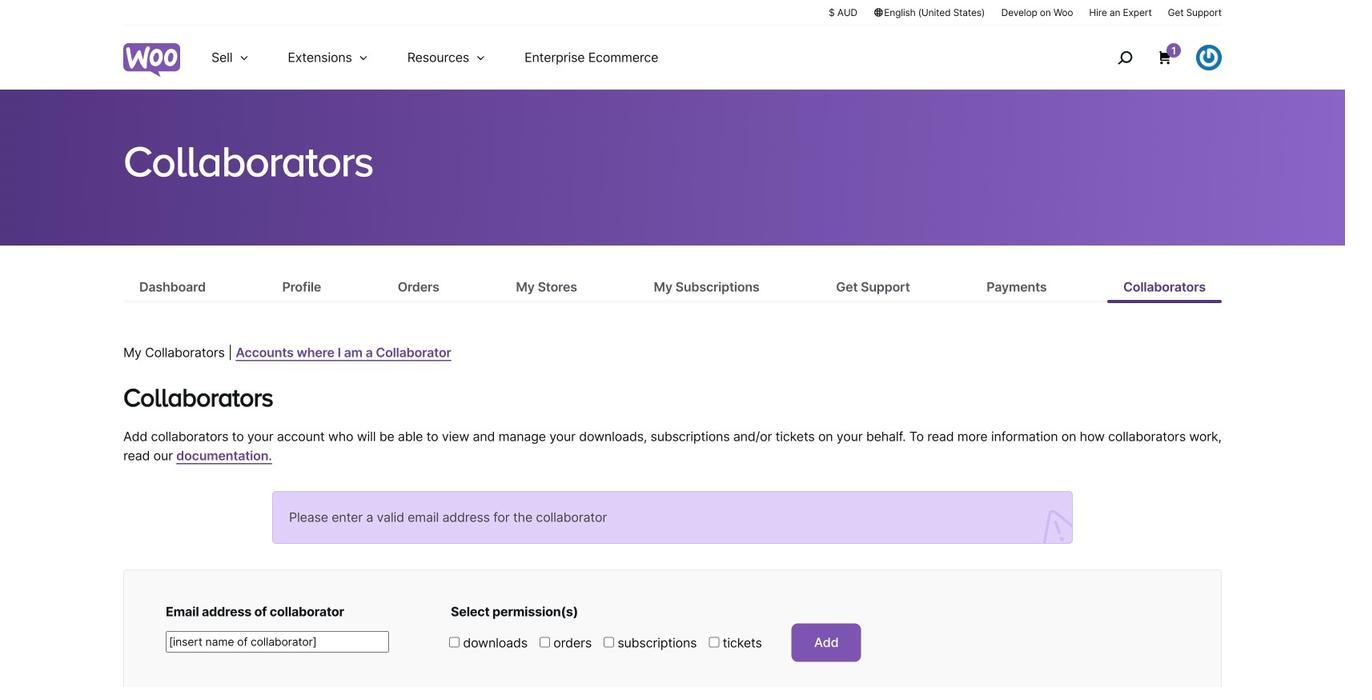 Task type: describe. For each thing, give the bounding box(es) containing it.
open account menu image
[[1196, 45, 1222, 70]]



Task type: locate. For each thing, give the bounding box(es) containing it.
service navigation menu element
[[1084, 32, 1222, 84]]

None checkbox
[[604, 638, 614, 648]]

search image
[[1112, 45, 1138, 70]]

None checkbox
[[449, 638, 460, 648], [540, 638, 550, 648], [709, 638, 719, 648], [449, 638, 460, 648], [540, 638, 550, 648], [709, 638, 719, 648]]



Task type: vqa. For each thing, say whether or not it's contained in the screenshot.
EXTERNAL LINK icon
no



